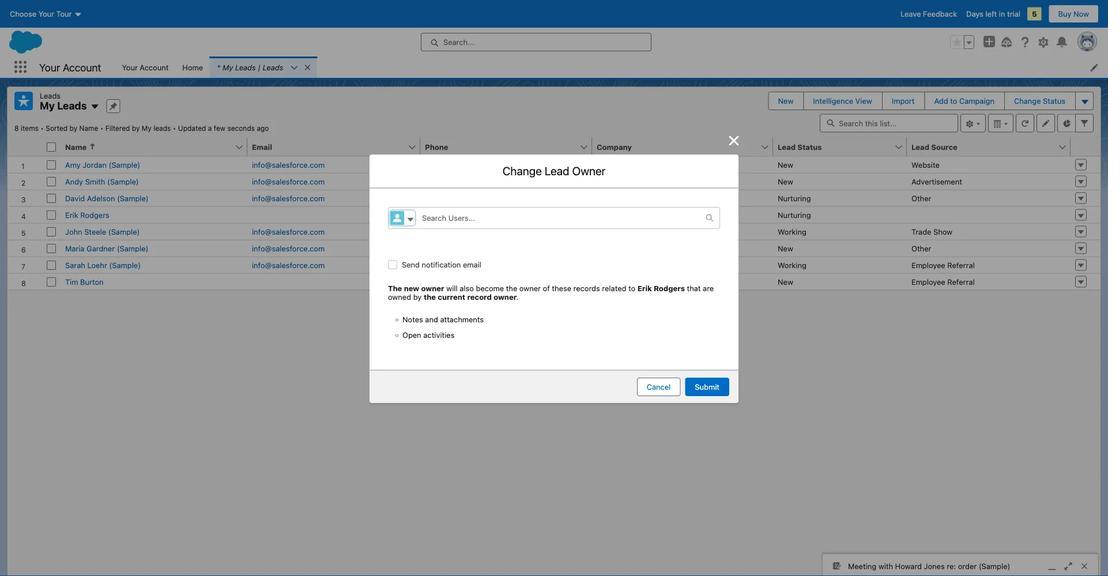 Task type: describe. For each thing, give the bounding box(es) containing it.
jordan
[[83, 160, 107, 169]]

lead for lead status
[[778, 142, 796, 151]]

attachments
[[440, 315, 484, 324]]

tim for tim burton
[[65, 277, 78, 286]]

items
[[21, 124, 39, 132]]

click to dial disabled image for nurturing
[[425, 211, 491, 219]]

0 horizontal spatial owner
[[421, 284, 445, 293]]

1 vertical spatial rodgers
[[654, 284, 685, 293]]

Search My Leads list view. search field
[[820, 114, 959, 132]]

item number element
[[7, 138, 42, 157]]

name inside button
[[65, 142, 87, 151]]

action element
[[1071, 138, 1101, 157]]

import button
[[883, 92, 924, 110]]

open
[[403, 331, 422, 340]]

(sample) for john steele (sample)
[[108, 227, 140, 236]]

biglife
[[597, 227, 621, 236]]

meeting
[[849, 562, 877, 571]]

none search field inside my leads|leads|list view element
[[820, 114, 959, 132]]

1 horizontal spatial owner
[[494, 293, 517, 301]]

seconds
[[228, 124, 255, 132]]

lead for lead source
[[912, 142, 930, 151]]

5
[[1033, 10, 1038, 18]]

6 info@salesforce.com link from the top
[[252, 261, 325, 269]]

campaign
[[960, 97, 995, 105]]

feedback
[[924, 10, 958, 18]]

info@salesforce.com link for andy smith (sample)
[[252, 177, 325, 186]]

info@salesforce.com link for maria gardner (sample)
[[252, 244, 325, 253]]

universal technologies
[[597, 177, 678, 186]]

email button
[[247, 138, 408, 156]]

1 • from the left
[[41, 124, 44, 132]]

and
[[425, 315, 438, 324]]

* my leads | leads
[[217, 63, 283, 72]]

(sample) for amy jordan (sample)
[[109, 160, 140, 169]]

loehr
[[87, 261, 107, 269]]

notes
[[403, 315, 423, 324]]

employee referral for working
[[912, 261, 975, 269]]

erik rodgers
[[65, 211, 109, 219]]

employee referral for new
[[912, 277, 975, 286]]

1 horizontal spatial the
[[506, 284, 518, 293]]

my leads
[[40, 100, 87, 112]]

8 items • sorted by name • filtered by my leads • updated a few seconds ago
[[14, 124, 269, 132]]

now
[[1074, 10, 1090, 18]]

1 vertical spatial erik
[[638, 284, 652, 293]]

8
[[14, 124, 19, 132]]

sarah loehr (sample) link
[[65, 261, 141, 269]]

david adelson (sample)
[[65, 194, 149, 202]]

with
[[879, 562, 894, 571]]

also
[[460, 284, 474, 293]]

notes and attachments
[[403, 315, 484, 324]]

rodgers inside my leads grid
[[80, 211, 109, 219]]

referral for new
[[948, 277, 975, 286]]

click to dial disabled image for working
[[425, 261, 497, 269]]

your account inside "link"
[[122, 63, 169, 72]]

list item containing *
[[210, 57, 317, 78]]

trial
[[1008, 10, 1021, 18]]

(sample) right order
[[979, 562, 1011, 571]]

maria gardner (sample)
[[65, 244, 149, 253]]

1 vertical spatial to
[[629, 284, 636, 293]]

2 click to dial disabled image from the top
[[425, 227, 497, 236]]

.
[[517, 293, 519, 301]]

list containing your account
[[115, 57, 1109, 78]]

nurturing for david adelson (sample)
[[778, 194, 811, 202]]

become
[[476, 284, 504, 293]]

sarah loehr (sample)
[[65, 261, 141, 269]]

search... button
[[421, 33, 652, 51]]

by inside that are owned by
[[413, 293, 422, 301]]

maria
[[65, 244, 85, 253]]

open activities
[[403, 331, 455, 340]]

few
[[214, 124, 226, 132]]

intelligence
[[814, 97, 854, 105]]

(sample) for sarah loehr (sample)
[[109, 261, 141, 269]]

1 horizontal spatial by
[[132, 124, 140, 132]]

info@salesforce.com for andy smith (sample)
[[252, 177, 325, 186]]

info@salesforce.com link for david adelson (sample)
[[252, 194, 325, 202]]

change lead owner
[[503, 164, 606, 178]]

cancel
[[647, 383, 671, 391]]

the current record owner .
[[424, 293, 519, 301]]

name element
[[61, 138, 254, 157]]

john
[[65, 227, 82, 236]]

days left in trial
[[967, 10, 1021, 18]]

info@salesforce.com for maria gardner (sample)
[[252, 244, 325, 253]]

employee for new
[[912, 277, 946, 286]]

3 • from the left
[[173, 124, 176, 132]]

owned
[[388, 293, 411, 301]]

enterprises
[[638, 277, 677, 286]]

gardner
[[87, 244, 115, 253]]

working for trade show
[[778, 227, 807, 236]]

andy smith (sample)
[[65, 177, 139, 186]]

advertisement
[[912, 177, 963, 186]]

lead status button
[[774, 138, 895, 156]]

add
[[935, 97, 949, 105]]

tim burton enterprises link
[[597, 277, 677, 286]]

Send notification email checkbox
[[388, 260, 397, 269]]

0 horizontal spatial your account
[[39, 61, 101, 73]]

view
[[856, 97, 873, 105]]

users image
[[391, 211, 404, 225]]

group containing notes and attachments
[[403, 315, 706, 340]]

david adelson (sample) link
[[65, 194, 149, 202]]

john steele (sample)
[[65, 227, 140, 236]]

howard
[[896, 562, 922, 571]]

in
[[1000, 10, 1006, 18]]

smith
[[85, 177, 105, 186]]

new
[[404, 284, 420, 293]]

employee for working
[[912, 261, 946, 269]]

burton for tim burton enterprises
[[612, 277, 636, 286]]

tim burton
[[65, 277, 104, 286]]

other for nurturing
[[912, 194, 932, 202]]

updated
[[178, 124, 206, 132]]

nurturing for erik rodgers
[[778, 211, 811, 219]]

0 horizontal spatial lead
[[545, 164, 570, 178]]

change for change status
[[1015, 97, 1042, 105]]

buy
[[1059, 10, 1072, 18]]

email element
[[247, 138, 427, 157]]

other for new
[[912, 244, 932, 253]]

leads
[[154, 124, 171, 132]]

6 info@salesforce.com from the top
[[252, 261, 325, 269]]

info@salesforce.com link for amy jordan (sample)
[[252, 160, 325, 169]]

buy now button
[[1049, 5, 1100, 23]]

tim burton enterprises
[[597, 277, 677, 286]]

Search Users... text field
[[415, 208, 706, 228]]

change status
[[1015, 97, 1066, 105]]

my leads|leads|list view element
[[7, 87, 1102, 576]]

(sample) for david adelson (sample)
[[117, 194, 149, 202]]

tim for tim burton enterprises
[[597, 277, 610, 286]]

add to campaign
[[935, 97, 995, 105]]



Task type: locate. For each thing, give the bounding box(es) containing it.
1 new from the top
[[779, 97, 794, 105]]

1 horizontal spatial status
[[1044, 97, 1066, 105]]

owner left will
[[421, 284, 445, 293]]

lead up website
[[912, 142, 930, 151]]

2 tim from the left
[[597, 277, 610, 286]]

1 vertical spatial change
[[503, 164, 542, 178]]

|
[[258, 63, 261, 72]]

tim down sarah
[[65, 277, 78, 286]]

• left filtered
[[100, 124, 104, 132]]

burton down the loehr
[[80, 277, 104, 286]]

owner
[[421, 284, 445, 293], [520, 284, 541, 293], [494, 293, 517, 301]]

0 horizontal spatial group
[[403, 315, 706, 340]]

2 horizontal spatial •
[[173, 124, 176, 132]]

left
[[986, 10, 998, 18]]

• right leads
[[173, 124, 176, 132]]

phone element
[[421, 138, 599, 157]]

phone
[[425, 142, 449, 151]]

list view controls image
[[961, 114, 986, 132]]

my up sorted
[[40, 100, 55, 112]]

company
[[597, 142, 632, 151]]

lee enterprise, inc
[[597, 160, 662, 169]]

1 vertical spatial name
[[65, 142, 87, 151]]

3 new from the top
[[778, 177, 794, 186]]

my leads status
[[14, 124, 178, 132]]

import
[[892, 97, 915, 105]]

1 nurturing from the top
[[778, 194, 811, 202]]

name up amy
[[65, 142, 87, 151]]

group down days
[[951, 35, 975, 49]]

lead down new button
[[778, 142, 796, 151]]

0 vertical spatial referral
[[948, 261, 975, 269]]

1 tim from the left
[[65, 277, 78, 286]]

amy jordan (sample) link
[[65, 160, 140, 169]]

status for lead status
[[798, 142, 822, 151]]

leave
[[901, 10, 921, 18]]

employee referral
[[912, 261, 975, 269], [912, 277, 975, 286]]

send notification email
[[402, 260, 482, 269]]

2 burton from the left
[[612, 277, 636, 286]]

erik right related
[[638, 284, 652, 293]]

order
[[959, 562, 977, 571]]

re:
[[947, 562, 957, 571]]

your
[[39, 61, 60, 73], [122, 63, 138, 72]]

by right filtered
[[132, 124, 140, 132]]

account inside "link"
[[140, 63, 169, 72]]

4 info@salesforce.com from the top
[[252, 227, 325, 236]]

company element
[[592, 138, 781, 157]]

my right *
[[223, 63, 233, 72]]

0 vertical spatial name
[[79, 124, 98, 132]]

2 horizontal spatial my
[[223, 63, 233, 72]]

working for employee referral
[[778, 261, 807, 269]]

1 horizontal spatial burton
[[612, 277, 636, 286]]

1 vertical spatial status
[[798, 142, 822, 151]]

inc
[[652, 160, 662, 169]]

my inside list item
[[223, 63, 233, 72]]

select list display image
[[989, 114, 1014, 132]]

a
[[208, 124, 212, 132]]

0 vertical spatial group
[[951, 35, 975, 49]]

(sample) right gardner
[[117, 244, 149, 253]]

2 nurturing from the top
[[778, 211, 811, 219]]

1 click to dial disabled image from the top
[[425, 211, 491, 219]]

2 working from the top
[[778, 261, 807, 269]]

2 horizontal spatial by
[[413, 293, 422, 301]]

2 • from the left
[[100, 124, 104, 132]]

name button
[[61, 138, 235, 156]]

(sample) right adelson
[[117, 194, 149, 202]]

1 horizontal spatial account
[[140, 63, 169, 72]]

account up my leads
[[63, 61, 101, 73]]

ago
[[257, 124, 269, 132]]

0 horizontal spatial change
[[503, 164, 542, 178]]

4 new from the top
[[778, 244, 794, 253]]

1 horizontal spatial your
[[122, 63, 138, 72]]

2 info@salesforce.com from the top
[[252, 177, 325, 186]]

1 horizontal spatial my
[[142, 124, 152, 132]]

1 vertical spatial employee
[[912, 277, 946, 286]]

0 vertical spatial to
[[951, 97, 958, 105]]

will
[[447, 284, 458, 293]]

to right add
[[951, 97, 958, 105]]

2 new from the top
[[778, 160, 794, 169]]

1 vertical spatial group
[[403, 315, 706, 340]]

enterprise,
[[612, 160, 650, 169]]

owner right .
[[520, 284, 541, 293]]

lee
[[597, 160, 610, 169]]

cell
[[42, 138, 61, 157], [421, 190, 592, 206], [247, 206, 421, 223], [907, 206, 1071, 223], [421, 240, 592, 256], [247, 273, 421, 290]]

1 other from the top
[[912, 194, 932, 202]]

trade show
[[912, 227, 953, 236]]

0 horizontal spatial erik
[[65, 211, 78, 219]]

0 horizontal spatial burton
[[80, 277, 104, 286]]

email
[[463, 260, 482, 269]]

change
[[1015, 97, 1042, 105], [503, 164, 542, 178]]

inverse image
[[727, 134, 741, 148]]

0 horizontal spatial status
[[798, 142, 822, 151]]

(sample) up david adelson (sample) link
[[107, 177, 139, 186]]

new
[[779, 97, 794, 105], [778, 160, 794, 169], [778, 177, 794, 186], [778, 244, 794, 253], [778, 277, 794, 286]]

1 burton from the left
[[80, 277, 104, 286]]

biglife inc. link
[[597, 227, 636, 236]]

2 referral from the top
[[948, 277, 975, 286]]

3 info@salesforce.com from the top
[[252, 194, 325, 202]]

1 vertical spatial employee referral
[[912, 277, 975, 286]]

home link
[[176, 57, 210, 78]]

0 horizontal spatial account
[[63, 61, 101, 73]]

new inside button
[[779, 97, 794, 105]]

account left home link
[[140, 63, 169, 72]]

0 horizontal spatial tim
[[65, 277, 78, 286]]

1 horizontal spatial group
[[951, 35, 975, 49]]

leave feedback
[[901, 10, 958, 18]]

lead status element
[[774, 138, 914, 157]]

intelligence view
[[814, 97, 873, 105]]

list
[[115, 57, 1109, 78]]

5 info@salesforce.com link from the top
[[252, 244, 325, 253]]

(sample) down maria gardner (sample)
[[109, 261, 141, 269]]

2 horizontal spatial lead
[[912, 142, 930, 151]]

2 horizontal spatial owner
[[520, 284, 541, 293]]

name left filtered
[[79, 124, 98, 132]]

text default image
[[706, 214, 714, 222]]

3 click to dial disabled image from the top
[[425, 261, 497, 269]]

1 employee referral from the top
[[912, 261, 975, 269]]

2 vertical spatial my
[[142, 124, 152, 132]]

inc.
[[623, 227, 636, 236]]

• right "items"
[[41, 124, 44, 132]]

text default image
[[304, 63, 312, 72]]

1 referral from the top
[[948, 261, 975, 269]]

activities
[[424, 331, 455, 340]]

the right new
[[424, 293, 436, 301]]

name
[[79, 124, 98, 132], [65, 142, 87, 151]]

0 vertical spatial click to dial disabled image
[[425, 211, 491, 219]]

1 vertical spatial other
[[912, 244, 932, 253]]

record
[[468, 293, 492, 301]]

employee
[[912, 261, 946, 269], [912, 277, 946, 286]]

0 vertical spatial erik
[[65, 211, 78, 219]]

andy smith (sample) link
[[65, 177, 139, 186]]

2 employee referral from the top
[[912, 277, 975, 286]]

1 horizontal spatial lead
[[778, 142, 796, 151]]

buy now
[[1059, 10, 1090, 18]]

rodgers up steele
[[80, 211, 109, 219]]

by right sorted
[[70, 124, 77, 132]]

erik rodgers link
[[65, 211, 109, 219]]

1 working from the top
[[778, 227, 807, 236]]

group down that are owned by
[[403, 315, 706, 340]]

0 vertical spatial other
[[912, 194, 932, 202]]

1 horizontal spatial to
[[951, 97, 958, 105]]

0 horizontal spatial rodgers
[[80, 211, 109, 219]]

0 horizontal spatial to
[[629, 284, 636, 293]]

universal
[[597, 177, 629, 186]]

burton
[[80, 277, 104, 286], [612, 277, 636, 286]]

0 horizontal spatial the
[[424, 293, 436, 301]]

0 horizontal spatial my
[[40, 100, 55, 112]]

1 vertical spatial nurturing
[[778, 211, 811, 219]]

that
[[687, 284, 701, 293]]

by right owned
[[413, 293, 422, 301]]

your account left home link
[[122, 63, 169, 72]]

erik inside my leads grid
[[65, 211, 78, 219]]

0 vertical spatial nurturing
[[778, 194, 811, 202]]

my left leads
[[142, 124, 152, 132]]

records
[[574, 284, 600, 293]]

burton left enterprises
[[612, 277, 636, 286]]

adelson
[[87, 194, 115, 202]]

(sample) up andy smith (sample) link
[[109, 160, 140, 169]]

1 horizontal spatial change
[[1015, 97, 1042, 105]]

info@salesforce.com for david adelson (sample)
[[252, 194, 325, 202]]

search...
[[444, 38, 474, 46]]

new for tim burton enterprises
[[778, 277, 794, 286]]

0 horizontal spatial by
[[70, 124, 77, 132]]

other down trade
[[912, 244, 932, 253]]

the
[[388, 284, 402, 293]]

steele
[[84, 227, 106, 236]]

action image
[[1071, 138, 1101, 156]]

(sample) for andy smith (sample)
[[107, 177, 139, 186]]

group
[[951, 35, 975, 49], [403, 315, 706, 340]]

lead source
[[912, 142, 958, 151]]

1 horizontal spatial your account
[[122, 63, 169, 72]]

john steele (sample) link
[[65, 227, 140, 236]]

(sample) for maria gardner (sample)
[[117, 244, 149, 253]]

working
[[778, 227, 807, 236], [778, 261, 807, 269]]

biglife inc.
[[597, 227, 636, 236]]

owner right record
[[494, 293, 517, 301]]

lead left the owner
[[545, 164, 570, 178]]

change right campaign
[[1015, 97, 1042, 105]]

change down phone element
[[503, 164, 542, 178]]

jones
[[925, 562, 945, 571]]

tim right these
[[597, 277, 610, 286]]

4 info@salesforce.com link from the top
[[252, 227, 325, 236]]

1 horizontal spatial •
[[100, 124, 104, 132]]

1 vertical spatial working
[[778, 261, 807, 269]]

2 info@salesforce.com link from the top
[[252, 177, 325, 186]]

1 info@salesforce.com link from the top
[[252, 160, 325, 169]]

2 employee from the top
[[912, 277, 946, 286]]

amy
[[65, 160, 81, 169]]

the right become
[[506, 284, 518, 293]]

referral for working
[[948, 261, 975, 269]]

universal technologies link
[[597, 177, 678, 186]]

your account up my leads
[[39, 61, 101, 73]]

(sample) up maria gardner (sample)
[[108, 227, 140, 236]]

erik up john
[[65, 211, 78, 219]]

info@salesforce.com for amy jordan (sample)
[[252, 160, 325, 169]]

status for change status
[[1044, 97, 1066, 105]]

1 horizontal spatial rodgers
[[654, 284, 685, 293]]

0 vertical spatial rodgers
[[80, 211, 109, 219]]

0 vertical spatial employee referral
[[912, 261, 975, 269]]

None search field
[[820, 114, 959, 132]]

new for universal technologies
[[778, 177, 794, 186]]

1 horizontal spatial tim
[[597, 277, 610, 286]]

0 vertical spatial working
[[778, 227, 807, 236]]

5 new from the top
[[778, 277, 794, 286]]

amy jordan (sample)
[[65, 160, 140, 169]]

0 vertical spatial my
[[223, 63, 233, 72]]

2 other from the top
[[912, 244, 932, 253]]

0 vertical spatial employee
[[912, 261, 946, 269]]

status inside my leads grid
[[798, 142, 822, 151]]

change for change lead owner
[[503, 164, 542, 178]]

0 horizontal spatial your
[[39, 61, 60, 73]]

1 vertical spatial my
[[40, 100, 55, 112]]

change inside button
[[1015, 97, 1042, 105]]

technologies
[[631, 177, 678, 186]]

lead
[[778, 142, 796, 151], [912, 142, 930, 151], [545, 164, 570, 178]]

your inside your account "link"
[[122, 63, 138, 72]]

list item
[[210, 57, 317, 78]]

burton for tim burton
[[80, 277, 104, 286]]

intelligence view button
[[804, 92, 882, 110]]

new for lee enterprise, inc
[[778, 160, 794, 169]]

click to dial disabled image
[[425, 211, 491, 219], [425, 227, 497, 236], [425, 261, 497, 269]]

david
[[65, 194, 85, 202]]

1 vertical spatial referral
[[948, 277, 975, 286]]

3 info@salesforce.com link from the top
[[252, 194, 325, 202]]

lead source button
[[907, 138, 1059, 156]]

1 vertical spatial click to dial disabled image
[[425, 227, 497, 236]]

lead source element
[[907, 138, 1078, 157]]

to inside button
[[951, 97, 958, 105]]

account
[[63, 61, 101, 73], [140, 63, 169, 72]]

0 horizontal spatial •
[[41, 124, 44, 132]]

1 horizontal spatial erik
[[638, 284, 652, 293]]

1 employee from the top
[[912, 261, 946, 269]]

0 vertical spatial status
[[1044, 97, 1066, 105]]

website
[[912, 160, 940, 169]]

are
[[703, 284, 714, 293]]

rodgers left that
[[654, 284, 685, 293]]

related
[[602, 284, 627, 293]]

company button
[[592, 138, 761, 156]]

•
[[41, 124, 44, 132], [100, 124, 104, 132], [173, 124, 176, 132]]

meeting with howard jones re: order (sample)
[[849, 562, 1011, 571]]

5 info@salesforce.com from the top
[[252, 244, 325, 253]]

other down advertisement
[[912, 194, 932, 202]]

item number image
[[7, 138, 42, 156]]

1 info@salesforce.com from the top
[[252, 160, 325, 169]]

lee enterprise, inc link
[[597, 160, 662, 169]]

filtered
[[105, 124, 130, 132]]

cancel button
[[637, 378, 681, 396]]

2 vertical spatial click to dial disabled image
[[425, 261, 497, 269]]

these
[[552, 284, 572, 293]]

maria gardner (sample) link
[[65, 244, 149, 253]]

0 vertical spatial change
[[1015, 97, 1042, 105]]

submit button
[[686, 378, 730, 396]]

to right related
[[629, 284, 636, 293]]

owner
[[572, 164, 606, 178]]

my leads grid
[[7, 138, 1101, 290]]



Task type: vqa. For each thing, say whether or not it's contained in the screenshot.
Notes and attachments
yes



